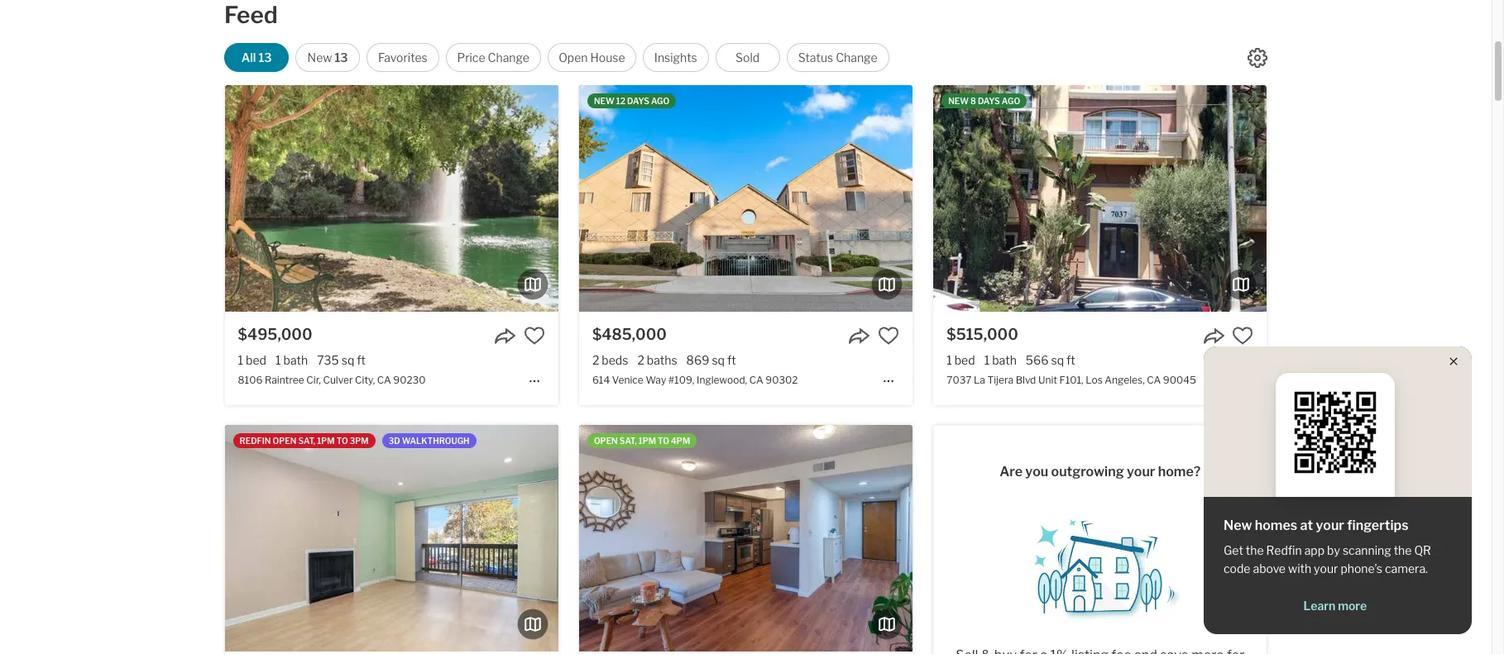 Task type: describe. For each thing, give the bounding box(es) containing it.
4 1 from the left
[[985, 353, 990, 368]]

2 photo of 3107 raintree cir, culver city, ca 90230 image from the left
[[225, 426, 558, 653]]

1 open from the left
[[273, 436, 297, 446]]

phone's
[[1341, 562, 1383, 576]]

qr
[[1415, 544, 1432, 558]]

you
[[1026, 464, 1049, 480]]

735 sq ft
[[317, 353, 366, 368]]

bath for $495,000
[[284, 353, 308, 368]]

city,
[[355, 374, 375, 387]]

new 13
[[308, 50, 348, 65]]

house
[[591, 50, 625, 65]]

app
[[1305, 544, 1325, 558]]

favorite button checkbox for $485,000
[[878, 325, 900, 347]]

new 12 days ago
[[594, 96, 670, 106]]

status change
[[799, 50, 878, 65]]

3 photo of 614 venice way #109, inglewood, ca 90302 image from the left
[[913, 85, 1247, 312]]

all
[[241, 50, 256, 65]]

12
[[616, 96, 626, 106]]

new for new 13
[[308, 50, 332, 65]]

ft for $485,000
[[728, 353, 736, 368]]

learn more link
[[1224, 598, 1447, 614]]

3 photo of 7001 s la cienega blvd #210, los angeles, ca 90045 image from the left
[[913, 426, 1247, 653]]

days for $485,000
[[627, 96, 650, 106]]

1 photo of 614 venice way #109, inglewood, ca 90302 image from the left
[[246, 85, 579, 312]]

566
[[1026, 353, 1049, 368]]

more
[[1339, 599, 1367, 613]]

beds
[[602, 353, 629, 368]]

outgrowing
[[1052, 464, 1125, 480]]

1 photo of 7037 la tijera blvd unit f101, los angeles, ca 90045 image from the left
[[600, 85, 934, 312]]

home?
[[1159, 464, 1201, 480]]

All radio
[[224, 43, 289, 72]]

Sold radio
[[716, 43, 780, 72]]

scanning
[[1343, 544, 1392, 558]]

inglewood,
[[697, 374, 748, 387]]

sq for $515,000
[[1052, 353, 1064, 368]]

Price Change radio
[[446, 43, 541, 72]]

raintree
[[265, 374, 304, 387]]

at
[[1301, 518, 1314, 534]]

2 photo of 8106 raintree cir, culver city, ca 90230 image from the left
[[225, 85, 558, 312]]

favorite button checkbox for $495,000
[[524, 325, 545, 347]]

7037
[[947, 374, 972, 387]]

1 photo of 3107 raintree cir, culver city, ca 90230 image from the left
[[0, 426, 225, 653]]

new homes at your fingertips
[[1224, 518, 1409, 534]]

3 ca from the left
[[1147, 374, 1161, 387]]

feed
[[224, 1, 278, 29]]

unit
[[1039, 374, 1058, 387]]

bed for $515,000
[[955, 353, 976, 368]]

614 venice way #109, inglewood, ca 90302
[[593, 374, 798, 387]]

app install qr code image
[[1289, 387, 1382, 479]]

1 bed for $495,000
[[238, 353, 267, 368]]

bed for $495,000
[[246, 353, 267, 368]]

90302
[[766, 374, 798, 387]]

#109,
[[669, 374, 695, 387]]

13 for new 13
[[335, 50, 348, 65]]

your for home?
[[1127, 464, 1156, 480]]

learn
[[1304, 599, 1336, 613]]

fingertips
[[1348, 518, 1409, 534]]

open sat, 1pm to 4pm
[[594, 436, 691, 446]]

Status Change radio
[[787, 43, 890, 72]]

price
[[457, 50, 486, 65]]

your inside get the redfin app by scanning the qr code above with your phone's camera.
[[1314, 562, 1339, 576]]

3d
[[389, 436, 400, 446]]

3 1 from the left
[[947, 353, 952, 368]]

open house
[[559, 50, 625, 65]]

homes
[[1255, 518, 1298, 534]]

1 sat, from the left
[[298, 436, 316, 446]]

cir,
[[307, 374, 321, 387]]

1 the from the left
[[1246, 544, 1264, 558]]

ago for $515,000
[[1002, 96, 1021, 106]]

above
[[1254, 562, 1286, 576]]

get
[[1224, 544, 1244, 558]]

3d walkthrough
[[389, 436, 470, 446]]

new for $515,000
[[949, 96, 969, 106]]

change for status change
[[836, 50, 878, 65]]

2 open from the left
[[594, 436, 618, 446]]

code
[[1224, 562, 1251, 576]]

sq for $485,000
[[712, 353, 725, 368]]

an image of a house image
[[1018, 508, 1183, 621]]

1 1 from the left
[[238, 353, 243, 368]]



Task type: locate. For each thing, give the bounding box(es) containing it.
1 bed
[[238, 353, 267, 368], [947, 353, 976, 368]]

angeles,
[[1105, 374, 1145, 387]]

1 photo of 7001 s la cienega blvd #210, los angeles, ca 90045 image from the left
[[246, 426, 579, 653]]

3pm
[[350, 436, 369, 446]]

new left 12
[[594, 96, 615, 106]]

1 1pm from the left
[[317, 436, 335, 446]]

1 horizontal spatial to
[[658, 436, 670, 446]]

price change
[[457, 50, 530, 65]]

venice
[[612, 374, 644, 387]]

bath up tijera
[[993, 353, 1017, 368]]

1 horizontal spatial ago
[[1002, 96, 1021, 106]]

2 horizontal spatial favorite button checkbox
[[1233, 325, 1254, 347]]

favorites
[[378, 50, 428, 65]]

0 horizontal spatial new
[[594, 96, 615, 106]]

1 up raintree
[[276, 353, 281, 368]]

walkthrough
[[402, 436, 470, 446]]

2 1 bath from the left
[[985, 353, 1017, 368]]

change
[[488, 50, 530, 65], [836, 50, 878, 65]]

your right at
[[1316, 518, 1345, 534]]

1 horizontal spatial the
[[1394, 544, 1412, 558]]

la
[[974, 374, 986, 387]]

are
[[1000, 464, 1023, 480]]

the right get
[[1246, 544, 1264, 558]]

0 horizontal spatial open
[[273, 436, 297, 446]]

Open House radio
[[548, 43, 637, 72]]

1 horizontal spatial favorite button checkbox
[[878, 325, 900, 347]]

2 baths
[[638, 353, 678, 368]]

photo of 3107 raintree cir, culver city, ca 90230 image
[[0, 426, 225, 653], [225, 426, 558, 653], [558, 426, 892, 653]]

Insights radio
[[643, 43, 709, 72]]

1 sq from the left
[[342, 353, 355, 368]]

redfin
[[240, 436, 271, 446]]

1 ago from the left
[[651, 96, 670, 106]]

1 horizontal spatial change
[[836, 50, 878, 65]]

735
[[317, 353, 339, 368]]

bed up 7037
[[955, 353, 976, 368]]

1 horizontal spatial days
[[978, 96, 1000, 106]]

ft up "inglewood,"
[[728, 353, 736, 368]]

ft for $515,000
[[1067, 353, 1076, 368]]

the
[[1246, 544, 1264, 558], [1394, 544, 1412, 558]]

2 favorite button image from the left
[[1233, 325, 1254, 347]]

1 vertical spatial your
[[1316, 518, 1345, 534]]

1 bath up raintree
[[276, 353, 308, 368]]

new for new homes at your fingertips
[[1224, 518, 1253, 534]]

1 13 from the left
[[259, 50, 272, 65]]

to
[[337, 436, 348, 446], [658, 436, 670, 446]]

3 ft from the left
[[1067, 353, 1076, 368]]

2 favorite button checkbox from the left
[[878, 325, 900, 347]]

2 sq from the left
[[712, 353, 725, 368]]

0 vertical spatial your
[[1127, 464, 1156, 480]]

1 horizontal spatial new
[[949, 96, 969, 106]]

photo of 7001 s la cienega blvd #210, los angeles, ca 90045 image
[[246, 426, 579, 653], [579, 426, 913, 653], [913, 426, 1247, 653]]

ca left 90045
[[1147, 374, 1161, 387]]

by
[[1328, 544, 1341, 558]]

0 horizontal spatial bath
[[284, 353, 308, 368]]

new for $485,000
[[594, 96, 615, 106]]

ft up 7037 la tijera blvd unit f101, los angeles, ca 90045
[[1067, 353, 1076, 368]]

ca left 90302
[[750, 374, 764, 387]]

0 horizontal spatial 1 bed
[[238, 353, 267, 368]]

2 change from the left
[[836, 50, 878, 65]]

favorite button checkbox for $515,000
[[1233, 325, 1254, 347]]

1 horizontal spatial 2
[[638, 353, 645, 368]]

to left 3pm
[[337, 436, 348, 446]]

$495,000
[[238, 326, 313, 344]]

1 horizontal spatial 13
[[335, 50, 348, 65]]

ago for $485,000
[[651, 96, 670, 106]]

1pm left 4pm
[[639, 436, 656, 446]]

ca right city,
[[377, 374, 391, 387]]

all 13
[[241, 50, 272, 65]]

ca for $495,000
[[377, 374, 391, 387]]

new
[[594, 96, 615, 106], [949, 96, 969, 106]]

to left 4pm
[[658, 436, 670, 446]]

2 new from the left
[[949, 96, 969, 106]]

sq right 566
[[1052, 353, 1064, 368]]

0 horizontal spatial ca
[[377, 374, 391, 387]]

1 bed up 7037
[[947, 353, 976, 368]]

2 the from the left
[[1394, 544, 1412, 558]]

2 ft from the left
[[728, 353, 736, 368]]

0 horizontal spatial favorite button image
[[524, 325, 545, 347]]

13 left the favorites
[[335, 50, 348, 65]]

0 horizontal spatial days
[[627, 96, 650, 106]]

1pm
[[317, 436, 335, 446], [639, 436, 656, 446]]

2 sat, from the left
[[620, 436, 637, 446]]

1 horizontal spatial favorite button image
[[1233, 325, 1254, 347]]

869
[[687, 353, 710, 368]]

new
[[308, 50, 332, 65], [1224, 518, 1253, 534]]

days right 12
[[627, 96, 650, 106]]

1 ft from the left
[[357, 353, 366, 368]]

1 1 bath from the left
[[276, 353, 308, 368]]

90230
[[393, 374, 426, 387]]

$485,000
[[593, 326, 667, 344]]

open
[[559, 50, 588, 65]]

favorite button checkbox
[[524, 325, 545, 347], [878, 325, 900, 347], [1233, 325, 1254, 347]]

1 horizontal spatial ft
[[728, 353, 736, 368]]

1 1 bed from the left
[[238, 353, 267, 368]]

sat, left 4pm
[[620, 436, 637, 446]]

new left 8
[[949, 96, 969, 106]]

favorite button image for $515,000
[[1233, 325, 1254, 347]]

13 inside new radio
[[335, 50, 348, 65]]

0 horizontal spatial ago
[[651, 96, 670, 106]]

sat, right redfin
[[298, 436, 316, 446]]

bed
[[246, 353, 267, 368], [955, 353, 976, 368]]

way
[[646, 374, 667, 387]]

1 horizontal spatial bath
[[993, 353, 1017, 368]]

1 horizontal spatial sq
[[712, 353, 725, 368]]

favorite button image
[[524, 325, 545, 347], [1233, 325, 1254, 347]]

2 bed from the left
[[955, 353, 976, 368]]

favorite button image for $495,000
[[524, 325, 545, 347]]

1 bed up 8106
[[238, 353, 267, 368]]

0 horizontal spatial favorite button checkbox
[[524, 325, 545, 347]]

$515,000
[[947, 326, 1019, 344]]

tijera
[[988, 374, 1014, 387]]

1 change from the left
[[488, 50, 530, 65]]

13
[[259, 50, 272, 65], [335, 50, 348, 65]]

2 to from the left
[[658, 436, 670, 446]]

3 sq from the left
[[1052, 353, 1064, 368]]

2 1 bed from the left
[[947, 353, 976, 368]]

ft for $495,000
[[357, 353, 366, 368]]

2 beds
[[593, 353, 629, 368]]

1 photo of 8106 raintree cir, culver city, ca 90230 image from the left
[[0, 85, 225, 312]]

1 horizontal spatial ca
[[750, 374, 764, 387]]

1 bath for $495,000
[[276, 353, 308, 368]]

1 to from the left
[[337, 436, 348, 446]]

change for price change
[[488, 50, 530, 65]]

bath
[[284, 353, 308, 368], [993, 353, 1017, 368]]

redfin
[[1267, 544, 1303, 558]]

0 horizontal spatial the
[[1246, 544, 1264, 558]]

days for $515,000
[[978, 96, 1000, 106]]

ca for $485,000
[[750, 374, 764, 387]]

days right 8
[[978, 96, 1000, 106]]

sq up "inglewood,"
[[712, 353, 725, 368]]

blvd
[[1016, 374, 1037, 387]]

1 new from the left
[[594, 96, 615, 106]]

change right status
[[836, 50, 878, 65]]

7037 la tijera blvd unit f101, los angeles, ca 90045
[[947, 374, 1197, 387]]

1 bath for $515,000
[[985, 353, 1017, 368]]

2 horizontal spatial ft
[[1067, 353, 1076, 368]]

bath up raintree
[[284, 353, 308, 368]]

1 up 7037
[[947, 353, 952, 368]]

8106 raintree cir, culver city, ca 90230
[[238, 374, 426, 387]]

option group
[[224, 43, 890, 72]]

1 days from the left
[[627, 96, 650, 106]]

ago right 12
[[651, 96, 670, 106]]

bed up 8106
[[246, 353, 267, 368]]

1 horizontal spatial sat,
[[620, 436, 637, 446]]

are you outgrowing your home?
[[1000, 464, 1201, 480]]

sq right 735
[[342, 353, 355, 368]]

ago right 8
[[1002, 96, 1021, 106]]

0 horizontal spatial bed
[[246, 353, 267, 368]]

your for fingertips
[[1316, 518, 1345, 534]]

0 horizontal spatial ft
[[357, 353, 366, 368]]

f101,
[[1060, 374, 1084, 387]]

1 horizontal spatial 1 bath
[[985, 353, 1017, 368]]

ago
[[651, 96, 670, 106], [1002, 96, 1021, 106]]

get the redfin app by scanning the qr code above with your phone's camera.
[[1224, 544, 1432, 576]]

2 ca from the left
[[750, 374, 764, 387]]

13 inside the all radio
[[259, 50, 272, 65]]

the up camera.
[[1394, 544, 1412, 558]]

13 right all
[[259, 50, 272, 65]]

0 horizontal spatial to
[[337, 436, 348, 446]]

3 photo of 8106 raintree cir, culver city, ca 90230 image from the left
[[558, 85, 892, 312]]

change inside radio
[[488, 50, 530, 65]]

2 for 2 baths
[[638, 353, 645, 368]]

los
[[1086, 374, 1103, 387]]

new right the all radio
[[308, 50, 332, 65]]

4pm
[[671, 436, 691, 446]]

3 photo of 3107 raintree cir, culver city, ca 90230 image from the left
[[558, 426, 892, 653]]

2 vertical spatial your
[[1314, 562, 1339, 576]]

2
[[593, 353, 599, 368], [638, 353, 645, 368]]

0 horizontal spatial 1pm
[[317, 436, 335, 446]]

1
[[238, 353, 243, 368], [276, 353, 281, 368], [947, 353, 952, 368], [985, 353, 990, 368]]

with
[[1289, 562, 1312, 576]]

1 horizontal spatial new
[[1224, 518, 1253, 534]]

new inside new radio
[[308, 50, 332, 65]]

1 2 from the left
[[593, 353, 599, 368]]

1 horizontal spatial open
[[594, 436, 618, 446]]

0 horizontal spatial new
[[308, 50, 332, 65]]

favorite button image
[[878, 325, 900, 347]]

1 horizontal spatial bed
[[955, 353, 976, 368]]

1 favorite button image from the left
[[524, 325, 545, 347]]

learn more
[[1304, 599, 1367, 613]]

your
[[1127, 464, 1156, 480], [1316, 518, 1345, 534], [1314, 562, 1339, 576]]

bath for $515,000
[[993, 353, 1017, 368]]

your left home?
[[1127, 464, 1156, 480]]

sold
[[736, 50, 760, 65]]

days
[[627, 96, 650, 106], [978, 96, 1000, 106]]

2 1 from the left
[[276, 353, 281, 368]]

status
[[799, 50, 834, 65]]

open down 614
[[594, 436, 618, 446]]

ca
[[377, 374, 391, 387], [750, 374, 764, 387], [1147, 374, 1161, 387]]

2 horizontal spatial ca
[[1147, 374, 1161, 387]]

1 favorite button checkbox from the left
[[524, 325, 545, 347]]

change right price
[[488, 50, 530, 65]]

sat,
[[298, 436, 316, 446], [620, 436, 637, 446]]

camera.
[[1386, 562, 1429, 576]]

0 horizontal spatial 13
[[259, 50, 272, 65]]

2 photo of 7037 la tijera blvd unit f101, los angeles, ca 90045 image from the left
[[934, 85, 1268, 312]]

2 left baths
[[638, 353, 645, 368]]

90045
[[1164, 374, 1197, 387]]

culver
[[323, 374, 353, 387]]

0 horizontal spatial 1 bath
[[276, 353, 308, 368]]

insights
[[655, 50, 698, 65]]

redfin open sat, 1pm to 3pm
[[240, 436, 369, 446]]

2 ago from the left
[[1002, 96, 1021, 106]]

1 bath
[[276, 353, 308, 368], [985, 353, 1017, 368]]

8106
[[238, 374, 263, 387]]

your down by
[[1314, 562, 1339, 576]]

2 days from the left
[[978, 96, 1000, 106]]

new 8 days ago
[[949, 96, 1021, 106]]

2 for 2 beds
[[593, 353, 599, 368]]

photo of 8106 raintree cir, culver city, ca 90230 image
[[0, 85, 225, 312], [225, 85, 558, 312], [558, 85, 892, 312]]

2 1pm from the left
[[639, 436, 656, 446]]

0 horizontal spatial sat,
[[298, 436, 316, 446]]

566 sq ft
[[1026, 353, 1076, 368]]

photo of 7037 la tijera blvd unit f101, los angeles, ca 90045 image
[[600, 85, 934, 312], [934, 85, 1268, 312], [1267, 85, 1505, 312]]

option group containing all
[[224, 43, 890, 72]]

0 horizontal spatial sq
[[342, 353, 355, 368]]

8
[[971, 96, 977, 106]]

2 photo of 614 venice way #109, inglewood, ca 90302 image from the left
[[579, 85, 913, 312]]

869 sq ft
[[687, 353, 736, 368]]

Favorites radio
[[367, 43, 439, 72]]

2 2 from the left
[[638, 353, 645, 368]]

photo of 614 venice way #109, inglewood, ca 90302 image
[[246, 85, 579, 312], [579, 85, 913, 312], [913, 85, 1247, 312]]

1 bath up tijera
[[985, 353, 1017, 368]]

change inside option
[[836, 50, 878, 65]]

0 horizontal spatial change
[[488, 50, 530, 65]]

1 bath from the left
[[284, 353, 308, 368]]

13 for all 13
[[259, 50, 272, 65]]

1 horizontal spatial 1 bed
[[947, 353, 976, 368]]

1 bed for $515,000
[[947, 353, 976, 368]]

1 up 8106
[[238, 353, 243, 368]]

1 vertical spatial new
[[1224, 518, 1253, 534]]

1pm left 3pm
[[317, 436, 335, 446]]

2 photo of 7001 s la cienega blvd #210, los angeles, ca 90045 image from the left
[[579, 426, 913, 653]]

3 photo of 7037 la tijera blvd unit f101, los angeles, ca 90045 image from the left
[[1267, 85, 1505, 312]]

1 ca from the left
[[377, 374, 391, 387]]

1 bed from the left
[[246, 353, 267, 368]]

2 13 from the left
[[335, 50, 348, 65]]

open right redfin
[[273, 436, 297, 446]]

baths
[[647, 353, 678, 368]]

New radio
[[296, 43, 360, 72]]

2 left beds
[[593, 353, 599, 368]]

ft
[[357, 353, 366, 368], [728, 353, 736, 368], [1067, 353, 1076, 368]]

1 horizontal spatial 1pm
[[639, 436, 656, 446]]

2 bath from the left
[[993, 353, 1017, 368]]

1 up la
[[985, 353, 990, 368]]

614
[[593, 374, 610, 387]]

0 horizontal spatial 2
[[593, 353, 599, 368]]

new up get
[[1224, 518, 1253, 534]]

0 vertical spatial new
[[308, 50, 332, 65]]

3 favorite button checkbox from the left
[[1233, 325, 1254, 347]]

ft up city,
[[357, 353, 366, 368]]

sq for $495,000
[[342, 353, 355, 368]]

2 horizontal spatial sq
[[1052, 353, 1064, 368]]



Task type: vqa. For each thing, say whether or not it's contained in the screenshot.
1PM
yes



